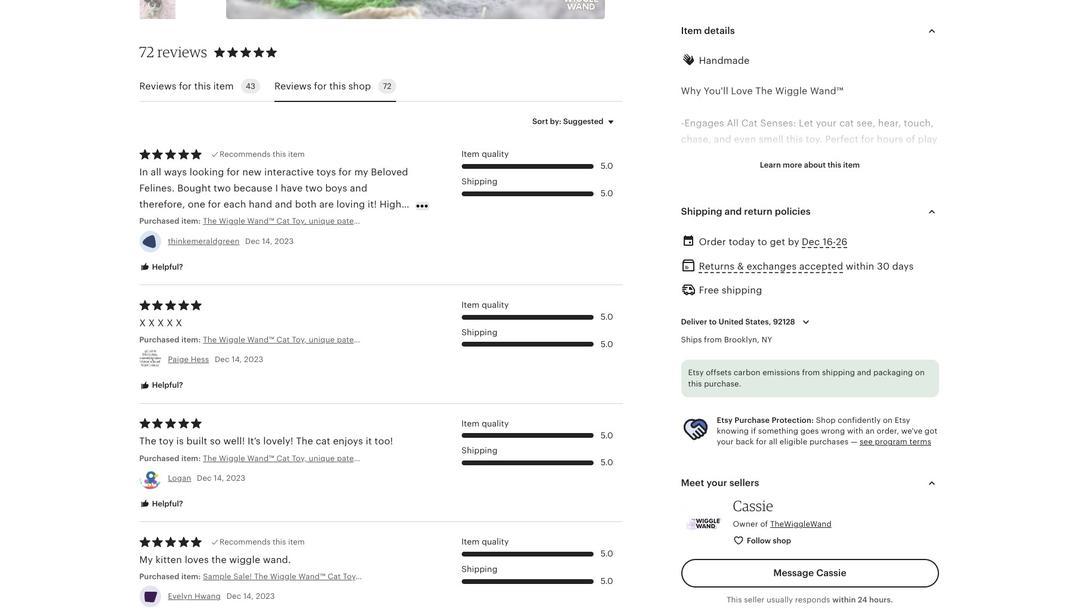 Task type: locate. For each thing, give the bounding box(es) containing it.
0 vertical spatial new
[[243, 167, 262, 178]]

1 vertical spatial cassie
[[817, 568, 847, 579]]

3 quality from the top
[[482, 419, 509, 429]]

1 helpful? from the top
[[150, 262, 183, 271]]

1 horizontal spatial all
[[769, 438, 778, 447]]

shipping
[[462, 177, 498, 186], [681, 206, 723, 217], [462, 328, 498, 337], [462, 446, 498, 456], [462, 565, 498, 574]]

etsy inside shop confidently on etsy knowing if something goes wrong with an order, we've got your back for all eligible purchases —
[[895, 416, 911, 425]]

1 recommends this item from the top
[[220, 150, 305, 159]]

reviews
[[158, 43, 207, 61]]

follow
[[747, 536, 771, 545]]

1 horizontal spatial the
[[859, 345, 875, 356]]

cat left toy,
[[328, 573, 341, 582]]

helpful? button for toy
[[130, 494, 192, 515]]

etsy up knowing at the bottom right
[[717, 416, 733, 425]]

6 5.0 from the top
[[601, 458, 613, 468]]

0 horizontal spatial to
[[710, 317, 717, 326]]

is down the etsy purchase protection:
[[772, 426, 780, 437]]

2 purchased item: from the top
[[139, 336, 203, 344]]

days
[[893, 261, 914, 272]]

the
[[859, 345, 875, 356], [212, 555, 227, 566]]

by down ships from brooklyn, ny
[[714, 345, 725, 356]]

helpful? down thinkemeraldgreen link
[[150, 262, 183, 271]]

1 horizontal spatial cassie
[[817, 568, 847, 579]]

- for safe
[[681, 183, 685, 194]]

tab list
[[139, 72, 623, 102]]

0 vertical spatial cassie
[[733, 498, 774, 516]]

this inside etsy offsets carbon emissions from shipping and packaging on this purchase.
[[689, 380, 702, 389]]

0 horizontal spatial the
[[212, 555, 227, 566]]

2 horizontal spatial by
[[864, 329, 876, 340]]

0 horizontal spatial all
[[151, 167, 161, 178]]

shipping inside etsy offsets carbon emissions from shipping and packaging on this purchase.
[[823, 368, 856, 377]]

- up straining
[[681, 280, 685, 291]]

helpful?
[[150, 262, 183, 271], [150, 381, 183, 390], [150, 500, 183, 509]]

safe right "parts."
[[748, 199, 768, 210]]

1 vertical spatial within
[[833, 596, 856, 605]]

1 horizontal spatial 72
[[383, 82, 392, 91]]

2 horizontal spatial wand™
[[811, 85, 844, 97]]

cat inside -engages all cat senses: let your cat see, hear, touch, chase, and even smell this toy. perfect for hours of play and exercise.
[[742, 118, 758, 129]]

7 5.0 from the top
[[601, 549, 613, 559]]

to left get
[[758, 236, 768, 248]]

your down strands
[[725, 296, 746, 308]]

2 recommends this item from the top
[[220, 538, 305, 547]]

0 horizontal spatial shop
[[349, 80, 371, 92]]

message cassie
[[774, 568, 847, 579]]

therefore,
[[139, 199, 185, 210]]

on up order, at the bottom right
[[884, 416, 893, 425]]

new inside in all ways looking for new interactive toys for my beloved felines.  bought two because i have two boys and therefore, one for each hand and both are loving it!  highly recommend!
[[243, 167, 262, 178]]

toy,
[[343, 573, 358, 582]]

evelyn hwang link
[[168, 592, 221, 601]]

paige hess dec 14, 2023
[[168, 355, 263, 364]]

quality for my kitten loves the wiggle wand.
[[482, 538, 509, 547]]

thinkemeraldgreen
[[168, 237, 240, 246]]

on right "sold"
[[704, 475, 716, 486]]

item left "43"
[[213, 80, 234, 92]]

0 horizontal spatial made
[[757, 183, 782, 194]]

hours.
[[870, 596, 894, 605]]

your inside -engages all cat senses: let your cat see, hear, touch, chase, and even smell this toy. perfect for hours of play and exercise.
[[817, 118, 837, 129]]

purchased item:
[[139, 217, 203, 226], [139, 336, 203, 344], [139, 454, 203, 463]]

3 helpful? from the top
[[150, 500, 183, 509]]

chase,
[[681, 134, 712, 145]]

hwang
[[195, 592, 221, 601]]

for inside shop confidently on etsy knowing if something goes wrong with an order, we've got your back for all eligible purchases —
[[757, 438, 767, 447]]

cotton
[[835, 183, 866, 194]]

item: down the loves
[[181, 573, 201, 582]]

2 vertical spatial helpful? button
[[130, 494, 192, 515]]

- inside -engages all cat senses: let your cat see, hear, touch, chase, and even smell this toy. perfect for hours of play and exercise.
[[681, 118, 685, 129]]

recommends this item up interactive
[[220, 150, 305, 159]]

2 helpful? button from the top
[[130, 375, 192, 397]]

1 vertical spatial cat
[[328, 573, 341, 582]]

wrong
[[822, 427, 846, 436]]

0 vertical spatial recommends this item
[[220, 150, 305, 159]]

5 - from the top
[[681, 329, 685, 340]]

all right in at the left top of the page
[[151, 167, 161, 178]]

for inside -long strands for easy play: play comfortably without straining your back.
[[749, 280, 762, 291]]

within
[[846, 261, 875, 272], [833, 596, 856, 605]]

sort by: suggested
[[533, 117, 604, 126]]

this
[[727, 596, 743, 605]]

with
[[785, 183, 805, 194], [848, 427, 864, 436]]

with inside -safe & natural: made with 100% cotton and no harmful dyes or parts. safe for chewing and scratching.
[[785, 183, 805, 194]]

1 horizontal spatial reviews
[[275, 80, 312, 92]]

3 purchased from the top
[[139, 454, 180, 463]]

and inside etsy offsets carbon emissions from shipping and packaging on this purchase.
[[858, 368, 872, 377]]

cassie up responds
[[817, 568, 847, 579]]

1 vertical spatial with
[[848, 427, 864, 436]]

1 vertical spatial 72
[[383, 82, 392, 91]]

cat up perfect
[[840, 118, 855, 129]]

pet
[[425, 573, 437, 582]]

14, down hand
[[262, 237, 273, 246]]

beloved
[[371, 167, 408, 178]]

helpful? button down "logan"
[[130, 494, 192, 515]]

0 vertical spatial to
[[758, 236, 768, 248]]

your inside meet your sellers dropdown button
[[707, 478, 728, 489]]

1 5.0 from the top
[[601, 161, 613, 171]]

the right love
[[756, 85, 773, 97]]

brooklyn,
[[725, 335, 760, 344]]

item: for paige
[[181, 336, 201, 344]]

your right let
[[817, 118, 837, 129]]

1 vertical spatial shop
[[773, 536, 792, 545]]

shop!
[[854, 459, 880, 470]]

- inside -safe & natural: made with 100% cotton and no harmful dyes or parts. safe for chewing and scratching.
[[681, 183, 685, 194]]

etsy left shop!
[[832, 459, 852, 470]]

1 item: from the top
[[181, 217, 201, 226]]

0 vertical spatial cat
[[742, 118, 758, 129]]

etsy inside same product, same seller, new etsy shop! originally sold on
[[832, 459, 852, 470]]

1 horizontal spatial by
[[788, 236, 800, 248]]

toy
[[159, 436, 174, 447]]

3 item quality from the top
[[462, 419, 509, 429]]

made inside -safe & natural: made with 100% cotton and no harmful dyes or parts. safe for chewing and scratching.
[[757, 183, 782, 194]]

4 item quality from the top
[[462, 538, 509, 547]]

0 vertical spatial 72
[[139, 43, 154, 61]]

within for 24
[[833, 596, 856, 605]]

1 vertical spatial cat
[[316, 436, 331, 447]]

today
[[729, 236, 756, 248]]

0 vertical spatial wand™
[[811, 85, 844, 97]]

item details
[[681, 25, 735, 36]]

within up comfortably
[[846, 261, 875, 272]]

- inside the -family-crafted & cat-approved: made by cat-lovers, tested by our cats stevie & sona. join the wiggie family! ♡
[[681, 329, 685, 340]]

0 horizontal spatial cassie
[[733, 498, 774, 516]]

item details button
[[671, 17, 950, 45]]

purchased down x x x x x
[[139, 336, 180, 344]]

the wiggle wand™ cat toy unique patent pending toy made in image 9 image
[[139, 0, 175, 31]]

- inside -pleasant rattle sound: soft and inviting, like a maraca. no more annoying bell sounds.
[[681, 231, 685, 243]]

1 horizontal spatial two
[[306, 183, 323, 194]]

or
[[706, 199, 716, 210]]

3 item: from the top
[[181, 454, 201, 463]]

item:
[[181, 217, 201, 226], [181, 336, 201, 344], [181, 454, 201, 463], [181, 573, 201, 582]]

purchased for logan dec 14, 2023
[[139, 454, 180, 463]]

3 helpful? button from the top
[[130, 494, 192, 515]]

return
[[745, 206, 773, 217]]

on inside same product, same seller, new etsy shop! originally sold on
[[704, 475, 716, 486]]

something
[[759, 427, 799, 436]]

1 horizontal spatial wiggle
[[701, 426, 734, 437]]

2 vertical spatial wand™
[[299, 573, 326, 582]]

0 vertical spatial recommends
[[220, 150, 271, 159]]

2 quality from the top
[[482, 300, 509, 310]]

the up sample on the left bottom of page
[[212, 555, 227, 566]]

etsy up we've
[[895, 416, 911, 425]]

1 vertical spatial from
[[803, 368, 821, 377]]

0 vertical spatial cat
[[840, 118, 855, 129]]

0 vertical spatial on
[[916, 368, 925, 377]]

- up chase,
[[681, 118, 685, 129]]

suggested
[[564, 117, 604, 126]]

0 horizontal spatial wiggle
[[270, 573, 297, 582]]

dec down hand
[[245, 237, 260, 246]]

purchased
[[139, 217, 180, 226], [139, 336, 180, 344], [139, 454, 180, 463], [139, 573, 180, 582]]

0 vertical spatial all
[[151, 167, 161, 178]]

1 vertical spatial more
[[697, 248, 721, 259]]

2 - from the top
[[681, 183, 685, 194]]

exercise.
[[702, 150, 743, 162]]

chewing
[[786, 199, 826, 210]]

0 horizontal spatial reviews
[[139, 80, 177, 92]]

1 vertical spatial wiggle
[[701, 426, 734, 437]]

1 horizontal spatial on
[[884, 416, 893, 425]]

made down learn
[[757, 183, 782, 194]]

1 x from the left
[[139, 318, 146, 329]]

item up interactive
[[288, 150, 305, 159]]

recommends up wiggle
[[220, 538, 271, 547]]

free shipping
[[699, 285, 763, 296]]

1 reviews from the left
[[139, 80, 177, 92]]

1 vertical spatial made
[[836, 329, 862, 340]]

& inside -safe & natural: made with 100% cotton and no harmful dyes or parts. safe for chewing and scratching.
[[708, 183, 715, 194]]

x
[[139, 318, 146, 329], [149, 318, 155, 329], [158, 318, 164, 329], [167, 318, 173, 329], [176, 318, 182, 329]]

0 vertical spatial more
[[783, 161, 803, 169]]

comfortably
[[834, 280, 891, 291]]

3 - from the top
[[681, 231, 685, 243]]

etsy down tested
[[689, 368, 704, 377]]

100%
[[807, 183, 833, 194]]

1 vertical spatial of
[[761, 520, 769, 529]]

wiggle up senses:
[[776, 85, 808, 97]]

1 - from the top
[[681, 118, 685, 129]]

1 horizontal spatial shipping
[[823, 368, 856, 377]]

it's
[[248, 436, 261, 447]]

dec down sale!
[[227, 592, 241, 601]]

wand™ up let
[[811, 85, 844, 97]]

order,
[[877, 427, 900, 436]]

0 vertical spatial helpful?
[[150, 262, 183, 271]]

without
[[894, 280, 929, 291]]

purchased for paige hess dec 14, 2023
[[139, 336, 180, 344]]

helpful? button down recommend!
[[130, 257, 192, 278]]

safe
[[685, 183, 705, 194], [748, 199, 768, 210]]

item inside dropdown button
[[681, 25, 702, 36]]

logan link
[[168, 474, 191, 483]]

- up the "dyes"
[[681, 183, 685, 194]]

1 horizontal spatial safe
[[748, 199, 768, 210]]

wand™
[[811, 85, 844, 97], [736, 426, 770, 437], [299, 573, 326, 582]]

4 quality from the top
[[482, 538, 509, 547]]

helpful? down "logan"
[[150, 500, 183, 509]]

0 horizontal spatial by
[[714, 345, 725, 356]]

item: down one
[[181, 217, 201, 226]]

14, down so
[[214, 474, 224, 483]]

0 horizontal spatial on
[[704, 475, 716, 486]]

knowing
[[717, 427, 749, 436]]

& down approved:
[[800, 345, 806, 356]]

recommends this item for 2023
[[220, 150, 305, 159]]

quality for the toy is built so well! it's lovely! the cat enjoys it too!
[[482, 419, 509, 429]]

2023 right hess
[[244, 355, 263, 364]]

1 horizontal spatial from
[[803, 368, 821, 377]]

made up join
[[836, 329, 862, 340]]

quality
[[482, 149, 509, 159], [482, 300, 509, 310], [482, 419, 509, 429], [482, 538, 509, 547]]

0 horizontal spatial wand™
[[299, 573, 326, 582]]

an
[[866, 427, 875, 436]]

cat right the all
[[742, 118, 758, 129]]

dec right logan link
[[197, 474, 212, 483]]

purchased item: for is
[[139, 454, 203, 463]]

two up each in the left of the page
[[214, 183, 231, 194]]

learn more about this item button
[[752, 155, 869, 176]]

1 vertical spatial the
[[212, 555, 227, 566]]

love
[[732, 85, 753, 97]]

purchased down therefore,
[[139, 217, 180, 226]]

in
[[139, 167, 148, 178]]

0 vertical spatial of
[[906, 134, 916, 145]]

usually
[[767, 596, 794, 605]]

8 5.0 from the top
[[601, 577, 613, 586]]

of up follow shop button
[[761, 520, 769, 529]]

1 purchased from the top
[[139, 217, 180, 226]]

1 horizontal spatial more
[[783, 161, 803, 169]]

3 5.0 from the top
[[601, 312, 613, 322]]

returns & exchanges accepted within 30 days
[[699, 261, 914, 272]]

2 recommends from the top
[[220, 538, 271, 547]]

more up "returns"
[[697, 248, 721, 259]]

2 x from the left
[[149, 318, 155, 329]]

2 purchased from the top
[[139, 336, 180, 344]]

4 item: from the top
[[181, 573, 201, 582]]

family-
[[685, 329, 718, 340]]

2 vertical spatial on
[[704, 475, 716, 486]]

4 - from the top
[[681, 280, 685, 291]]

accepted
[[800, 261, 844, 272]]

1 horizontal spatial cat
[[742, 118, 758, 129]]

for inside -engages all cat senses: let your cat see, hear, touch, chase, and even smell this toy. perfect for hours of play and exercise.
[[862, 134, 875, 145]]

order
[[699, 236, 727, 248]]

seller
[[745, 596, 765, 605]]

purchased down the kitten
[[139, 573, 180, 582]]

- up no
[[681, 231, 685, 243]]

0 vertical spatial within
[[846, 261, 875, 272]]

2 reviews from the left
[[275, 80, 312, 92]]

item for my kitten loves the wiggle wand.
[[462, 538, 480, 547]]

no
[[889, 183, 901, 194]]

felines.
[[139, 183, 175, 194]]

item
[[213, 80, 234, 92], [288, 150, 305, 159], [844, 161, 860, 169], [288, 538, 305, 547]]

two up both
[[306, 183, 323, 194]]

1 recommends from the top
[[220, 150, 271, 159]]

shipping for my kitten loves the wiggle wand.
[[462, 565, 498, 574]]

0 vertical spatial with
[[785, 183, 805, 194]]

interactive
[[264, 167, 314, 178]]

-engages all cat senses: let your cat see, hear, touch, chase, and even smell this toy. perfect for hours of play and exercise.
[[681, 118, 938, 162]]

sale!
[[234, 573, 252, 582]]

2 helpful? from the top
[[150, 381, 183, 390]]

purchased item: for x
[[139, 336, 203, 344]]

1 vertical spatial shipping
[[823, 368, 856, 377]]

cat
[[742, 118, 758, 129], [328, 573, 341, 582]]

item: down built
[[181, 454, 201, 463]]

5.0
[[601, 161, 613, 171], [601, 188, 613, 198], [601, 312, 613, 322], [601, 339, 613, 349], [601, 431, 613, 440], [601, 458, 613, 468], [601, 549, 613, 559], [601, 577, 613, 586]]

of left play
[[906, 134, 916, 145]]

shipping and return policies button
[[671, 198, 950, 226]]

0 horizontal spatial more
[[697, 248, 721, 259]]

with up "chewing" on the right
[[785, 183, 805, 194]]

reviews down 72 reviews
[[139, 80, 177, 92]]

more inside 'dropdown button'
[[783, 161, 803, 169]]

- inside -long strands for easy play: play comfortably without straining your back.
[[681, 280, 685, 291]]

from up tested
[[705, 335, 722, 344]]

shipping inside dropdown button
[[681, 206, 723, 217]]

0 vertical spatial shipping
[[722, 285, 763, 296]]

1 vertical spatial recommends this item
[[220, 538, 305, 547]]

by
[[788, 236, 800, 248], [864, 329, 876, 340], [714, 345, 725, 356]]

-safe & natural: made with 100% cotton and no harmful dyes or parts. safe for chewing and scratching.
[[681, 183, 939, 210]]

92128
[[774, 317, 796, 326]]

0 horizontal spatial with
[[785, 183, 805, 194]]

1 vertical spatial wand™
[[736, 426, 770, 437]]

sellers
[[730, 478, 760, 489]]

to
[[758, 236, 768, 248], [710, 317, 717, 326]]

0 vertical spatial purchased item:
[[139, 217, 203, 226]]

2 item quality from the top
[[462, 300, 509, 310]]

1 vertical spatial helpful?
[[150, 381, 183, 390]]

0 horizontal spatial of
[[761, 520, 769, 529]]

3 purchased item: from the top
[[139, 454, 203, 463]]

recommends this item for 14,
[[220, 538, 305, 547]]

the left toy
[[139, 436, 157, 447]]

1 horizontal spatial new
[[810, 459, 830, 470]]

2 horizontal spatial wiggle
[[776, 85, 808, 97]]

0 horizontal spatial two
[[214, 183, 231, 194]]

2 item: from the top
[[181, 336, 201, 344]]

new up the because
[[243, 167, 262, 178]]

1 vertical spatial purchased item:
[[139, 336, 203, 344]]

1 horizontal spatial cat
[[840, 118, 855, 129]]

1 vertical spatial by
[[864, 329, 876, 340]]

and left 26 on the top of page
[[814, 231, 832, 243]]

helpful? for x
[[150, 381, 183, 390]]

cat
[[840, 118, 855, 129], [316, 436, 331, 447]]

new down purchases
[[810, 459, 830, 470]]

recommends this item up wand.
[[220, 538, 305, 547]]

wand™ left toy,
[[299, 573, 326, 582]]

1 horizontal spatial with
[[848, 427, 864, 436]]

2 horizontal spatial on
[[916, 368, 925, 377]]

1 vertical spatial to
[[710, 317, 717, 326]]

on right packaging
[[916, 368, 925, 377]]

reviews for this item
[[139, 80, 234, 92]]

wiggle down wand.
[[270, 573, 297, 582]]

&
[[708, 183, 715, 194], [738, 261, 745, 272], [756, 329, 763, 340], [800, 345, 806, 356]]

2 two from the left
[[306, 183, 323, 194]]

loving
[[337, 199, 365, 210]]

14, down sale!
[[244, 592, 254, 601]]

by right get
[[788, 236, 800, 248]]

product,
[[710, 459, 750, 470]]

0 horizontal spatial 72
[[139, 43, 154, 61]]

5 5.0 from the top
[[601, 431, 613, 440]]

ships from brooklyn, ny
[[681, 335, 773, 344]]

0 vertical spatial shop
[[349, 80, 371, 92]]

2 vertical spatial purchased item:
[[139, 454, 203, 463]]

0 horizontal spatial cat
[[328, 573, 341, 582]]

0 vertical spatial by
[[788, 236, 800, 248]]

tab list containing reviews for this item
[[139, 72, 623, 102]]

2023 down purchased item: sample sale! the wiggle wand™ cat toy, discounted as is pet toy
[[256, 592, 275, 601]]

purchased down toy
[[139, 454, 180, 463]]

shipping up "deliver to united states, 92128"
[[722, 285, 763, 296]]

within left '24' on the right bottom of page
[[833, 596, 856, 605]]

on
[[916, 368, 925, 377], [884, 416, 893, 425], [704, 475, 716, 486]]

to up family-
[[710, 317, 717, 326]]

purchased item: down therefore,
[[139, 217, 203, 226]]

of
[[906, 134, 916, 145], [761, 520, 769, 529]]

helpful? button down paige
[[130, 375, 192, 397]]

your
[[817, 118, 837, 129], [725, 296, 746, 308], [717, 438, 734, 447], [707, 478, 728, 489]]

helpful? down paige
[[150, 381, 183, 390]]

26
[[837, 236, 848, 248]]

item up wand.
[[288, 538, 305, 547]]

14, right hess
[[232, 355, 242, 364]]

1 horizontal spatial made
[[836, 329, 862, 340]]

0 vertical spatial made
[[757, 183, 782, 194]]

more right learn
[[783, 161, 803, 169]]

0 vertical spatial helpful? button
[[130, 257, 192, 278]]

0 vertical spatial wiggle
[[776, 85, 808, 97]]

recommends
[[220, 150, 271, 159], [220, 538, 271, 547]]

2023
[[275, 237, 294, 246], [244, 355, 263, 364], [226, 474, 246, 483], [256, 592, 275, 601]]

1 vertical spatial on
[[884, 416, 893, 425]]

1 vertical spatial recommends
[[220, 538, 271, 547]]

item: up paige hess 'link'
[[181, 336, 201, 344]]

play:
[[789, 280, 810, 291]]

item quality for the toy is built so well! it's lovely! the cat enjoys it too!
[[462, 419, 509, 429]]

your down product,
[[707, 478, 728, 489]]

safe up the "dyes"
[[685, 183, 705, 194]]

& up or
[[708, 183, 715, 194]]

packaging
[[874, 368, 914, 377]]

on inside etsy offsets carbon emissions from shipping and packaging on this purchase.
[[916, 368, 925, 377]]

2 vertical spatial by
[[714, 345, 725, 356]]

1 vertical spatial helpful? button
[[130, 375, 192, 397]]

order today to get by dec 16-26
[[699, 236, 848, 248]]

2 vertical spatial helpful?
[[150, 500, 183, 509]]

the right join
[[859, 345, 875, 356]]

your down knowing at the bottom right
[[717, 438, 734, 447]]

is
[[772, 426, 780, 437], [176, 436, 184, 447]]

x x x x x
[[139, 318, 182, 329]]

purchased item: down x x x x x
[[139, 336, 203, 344]]



Task type: vqa. For each thing, say whether or not it's contained in the screenshot.
bottommost shop
yes



Task type: describe. For each thing, give the bounding box(es) containing it.
cat-
[[878, 329, 896, 340]]

meet your sellers
[[681, 478, 760, 489]]

2023 down well!
[[226, 474, 246, 483]]

etsy inside etsy offsets carbon emissions from shipping and packaging on this purchase.
[[689, 368, 704, 377]]

see program terms link
[[860, 438, 932, 447]]

loves
[[185, 555, 209, 566]]

see program terms
[[860, 438, 932, 447]]

toy
[[439, 573, 452, 582]]

same product, same seller, new etsy shop! originally sold on
[[681, 459, 928, 486]]

pending.
[[815, 426, 857, 437]]

etsy offsets carbon emissions from shipping and packaging on this purchase.
[[689, 368, 925, 389]]

why you'll love the wiggle wand™
[[681, 85, 844, 97]]

follow shop button
[[724, 531, 802, 552]]

from inside etsy offsets carbon emissions from shipping and packaging on this purchase.
[[803, 368, 821, 377]]

sort
[[533, 117, 549, 126]]

more inside -pleasant rattle sound: soft and inviting, like a maraca. no more annoying bell sounds.
[[697, 248, 721, 259]]

shipping for x x x x x
[[462, 328, 498, 337]]

& down 'annoying' on the top of the page
[[738, 261, 745, 272]]

your inside shop confidently on etsy knowing if something goes wrong with an order, we've got your back for all eligible purchases —
[[717, 438, 734, 447]]

family!
[[681, 361, 713, 373]]

your inside -long strands for easy play: play comfortably without straining your back.
[[725, 296, 746, 308]]

carbon
[[734, 368, 761, 377]]

meet
[[681, 478, 705, 489]]

cassie inside cassie owner of thewigglewand
[[733, 498, 774, 516]]

shop inside tab list
[[349, 80, 371, 92]]

wiggle
[[229, 555, 261, 566]]

1 helpful? button from the top
[[130, 257, 192, 278]]

item: for thinkemeraldgreen
[[181, 217, 201, 226]]

1 two from the left
[[214, 183, 231, 194]]

sounds.
[[790, 248, 826, 259]]

and down cotton
[[829, 199, 846, 210]]

- for long
[[681, 280, 685, 291]]

the right lovely!
[[296, 436, 313, 447]]

2023 down in all ways looking for new interactive toys for my beloved felines.  bought two because i have two boys and therefore, one for each hand and both are loving it!  highly recommend!
[[275, 237, 294, 246]]

back.
[[748, 296, 774, 308]]

built
[[187, 436, 208, 447]]

and inside dropdown button
[[725, 206, 742, 217]]

43
[[246, 82, 255, 91]]

1 vertical spatial safe
[[748, 199, 768, 210]]

thinkemeraldgreen dec 14, 2023
[[168, 237, 294, 246]]

purchased for thinkemeraldgreen dec 14, 2023
[[139, 217, 180, 226]]

it
[[366, 436, 372, 447]]

item quality for my kitten loves the wiggle wand.
[[462, 538, 509, 547]]

item for the toy is built so well! it's lovely! the cat enjoys it too!
[[462, 419, 480, 429]]

2 5.0 from the top
[[601, 188, 613, 198]]

recommends for dec
[[220, 538, 271, 547]]

message cassie button
[[681, 560, 939, 588]]

purchases
[[810, 438, 849, 447]]

it!
[[368, 199, 377, 210]]

learn more about this item
[[760, 161, 860, 169]]

0 horizontal spatial from
[[705, 335, 722, 344]]

thinkemeraldgreen link
[[168, 237, 240, 246]]

4 x from the left
[[167, 318, 173, 329]]

kitten
[[156, 555, 182, 566]]

cassie inside button
[[817, 568, 847, 579]]

within for 30
[[846, 261, 875, 272]]

returns
[[699, 261, 735, 272]]

protection:
[[772, 416, 814, 425]]

well!
[[224, 436, 245, 447]]

cassie image
[[681, 501, 726, 546]]

toy.
[[806, 134, 823, 145]]

owner
[[733, 520, 759, 529]]

like
[[875, 231, 890, 243]]

play
[[813, 280, 832, 291]]

0 horizontal spatial is
[[176, 436, 184, 447]]

emissions
[[763, 368, 801, 377]]

harmful
[[903, 183, 939, 194]]

we've
[[902, 427, 923, 436]]

terms
[[910, 438, 932, 447]]

easy
[[765, 280, 786, 291]]

this inside -engages all cat senses: let your cat see, hear, touch, chase, and even smell this toy. perfect for hours of play and exercise.
[[787, 134, 804, 145]]

1 purchased item: from the top
[[139, 217, 203, 226]]

for inside -safe & natural: made with 100% cotton and no harmful dyes or parts. safe for chewing and scratching.
[[771, 199, 784, 210]]

1 quality from the top
[[482, 149, 509, 159]]

- for pleasant
[[681, 231, 685, 243]]

dec 16-26 button
[[802, 233, 848, 251]]

evelyn
[[168, 592, 193, 601]]

in all ways looking for new interactive toys for my beloved felines.  bought two because i have two boys and therefore, one for each hand and both are loving it!  highly recommend!
[[139, 167, 410, 227]]

- for engages
[[681, 118, 685, 129]]

is
[[417, 573, 423, 582]]

item: for logan
[[181, 454, 201, 463]]

72 reviews
[[139, 43, 207, 61]]

reviews for reviews for this shop
[[275, 80, 312, 92]]

with inside shop confidently on etsy knowing if something goes wrong with an order, we've got your back for all eligible purchases —
[[848, 427, 864, 436]]

of inside cassie owner of thewigglewand
[[761, 520, 769, 529]]

1 horizontal spatial to
[[758, 236, 768, 248]]

helpful? for is
[[150, 500, 183, 509]]

sound:
[[756, 231, 790, 243]]

item inside 'dropdown button'
[[844, 161, 860, 169]]

etsy purchase protection:
[[717, 416, 814, 425]]

72 for 72 reviews
[[139, 43, 154, 61]]

item quality for x x x x x
[[462, 300, 509, 310]]

deliver to united states, 92128
[[681, 317, 796, 326]]

straining
[[681, 296, 722, 308]]

the right sale!
[[254, 573, 268, 582]]

1 horizontal spatial wand™
[[736, 426, 770, 437]]

made inside the -family-crafted & cat-approved: made by cat-lovers, tested by our cats stevie & sona. join the wiggie family! ♡
[[836, 329, 862, 340]]

to inside dropdown button
[[710, 317, 717, 326]]

strands
[[711, 280, 747, 291]]

item for x x x x x
[[462, 300, 480, 310]]

4 5.0 from the top
[[601, 339, 613, 349]]

ways
[[164, 167, 187, 178]]

of inside -engages all cat senses: let your cat see, hear, touch, chase, and even smell this toy. perfect for hours of play and exercise.
[[906, 134, 916, 145]]

approved:
[[785, 329, 833, 340]]

cats
[[746, 345, 765, 356]]

recommends for 14,
[[220, 150, 271, 159]]

helpful? button for x
[[130, 375, 192, 397]]

see
[[860, 438, 873, 447]]

this inside 'dropdown button'
[[828, 161, 842, 169]]

if
[[752, 427, 757, 436]]

reviews for this shop
[[275, 80, 371, 92]]

all inside in all ways looking for new interactive toys for my beloved felines.  bought two because i have two boys and therefore, one for each hand and both are loving it!  highly recommend!
[[151, 167, 161, 178]]

and down i
[[275, 199, 293, 210]]

long
[[685, 280, 708, 291]]

72 for 72
[[383, 82, 392, 91]]

logan
[[168, 474, 191, 483]]

shop inside follow shop button
[[773, 536, 792, 545]]

meet your sellers button
[[671, 470, 950, 498]]

5 x from the left
[[176, 318, 182, 329]]

shipping for the toy is built so well! it's lovely! the cat enjoys it too!
[[462, 446, 498, 456]]

2 vertical spatial wiggle
[[270, 573, 297, 582]]

1 item quality from the top
[[462, 149, 509, 159]]

thewigglewand
[[771, 520, 832, 529]]

evelyn hwang dec 14, 2023
[[168, 592, 275, 601]]

on inside shop confidently on etsy knowing if something goes wrong with an order, we've got your back for all eligible purchases —
[[884, 416, 893, 425]]

and up scratching.
[[869, 183, 886, 194]]

hear,
[[879, 118, 902, 129]]

wiggie
[[877, 345, 908, 356]]

and down my
[[350, 183, 368, 194]]

1 horizontal spatial is
[[772, 426, 780, 437]]

the inside the -family-crafted & cat-approved: made by cat-lovers, tested by our cats stevie & sona. join the wiggie family! ♡
[[859, 345, 875, 356]]

0 horizontal spatial safe
[[685, 183, 705, 194]]

dyes
[[681, 199, 703, 210]]

4 purchased from the top
[[139, 573, 180, 582]]

dec left 16-
[[802, 236, 821, 248]]

& down states,
[[756, 329, 763, 340]]

handmade
[[699, 55, 750, 66]]

this seller usually responds within 24 hours.
[[727, 596, 894, 605]]

and inside -pleasant rattle sound: soft and inviting, like a maraca. no more annoying bell sounds.
[[814, 231, 832, 243]]

3 x from the left
[[158, 318, 164, 329]]

logan dec 14, 2023
[[168, 474, 246, 483]]

dec right hess
[[215, 355, 230, 364]]

quality for x x x x x
[[482, 300, 509, 310]]

ny
[[762, 335, 773, 344]]

sample
[[203, 573, 231, 582]]

annoying
[[724, 248, 767, 259]]

and down chase,
[[681, 150, 699, 162]]

seller,
[[780, 459, 808, 470]]

so
[[210, 436, 221, 447]]

highly
[[380, 199, 410, 210]]

pleasant
[[685, 231, 724, 243]]

details
[[705, 25, 735, 36]]

- for family-
[[681, 329, 685, 340]]

you'll
[[704, 85, 729, 97]]

deliver
[[681, 317, 708, 326]]

all inside shop confidently on etsy knowing if something goes wrong with an order, we've got your back for all eligible purchases —
[[769, 438, 778, 447]]

got
[[925, 427, 938, 436]]

and up exercise.
[[714, 134, 732, 145]]

as
[[405, 573, 415, 582]]

0 horizontal spatial shipping
[[722, 285, 763, 296]]

0 horizontal spatial cat
[[316, 436, 331, 447]]

new inside same product, same seller, new etsy shop! originally sold on
[[810, 459, 830, 470]]

inviting,
[[834, 231, 872, 243]]

cat inside -engages all cat senses: let your cat see, hear, touch, chase, and even smell this toy. perfect for hours of play and exercise.
[[840, 118, 855, 129]]

the up same
[[681, 426, 699, 437]]

reviews for reviews for this item
[[139, 80, 177, 92]]

-long strands for easy play: play comfortably without straining your back.
[[681, 280, 929, 308]]



